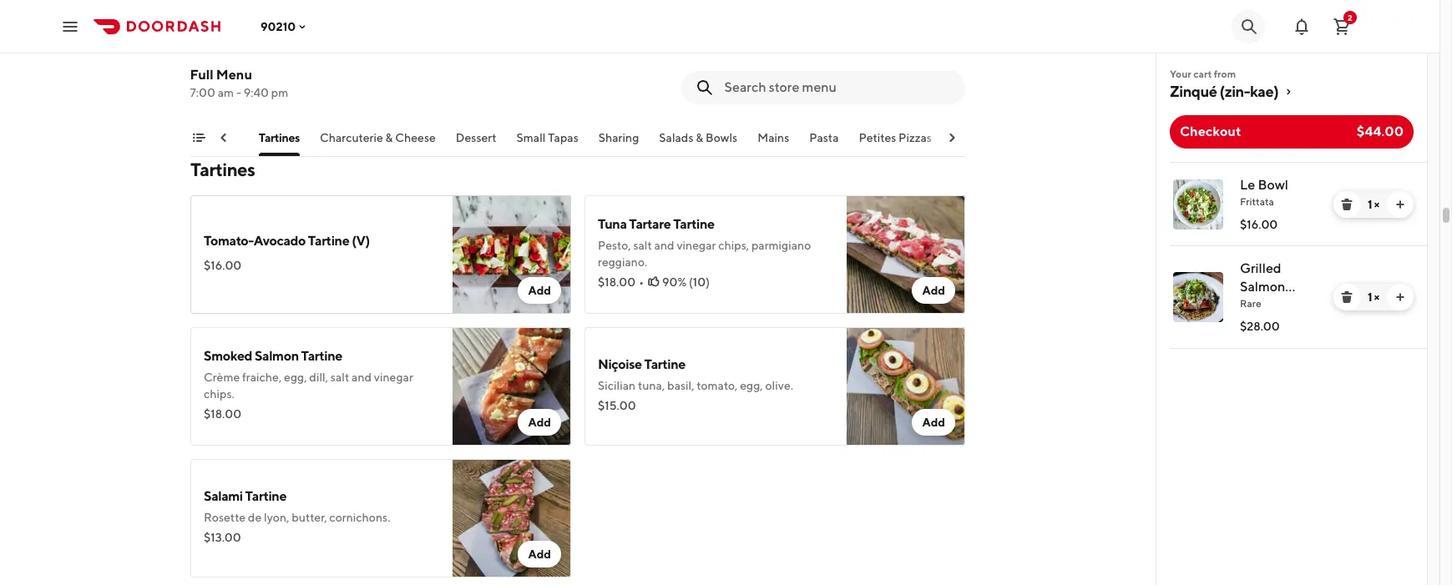 Task type: describe. For each thing, give the bounding box(es) containing it.
2
[[1348, 12, 1353, 22]]

le
[[1240, 177, 1255, 193]]

charcuterie
[[320, 131, 383, 144]]

scroll menu navigation right image
[[945, 131, 959, 144]]

1 × for grilled salmon plate (gf)
[[1368, 291, 1379, 304]]

avocado
[[254, 233, 306, 249]]

notification bell image
[[1292, 16, 1312, 36]]

(v)
[[352, 233, 370, 249]]

7:00
[[190, 86, 216, 99]]

90210
[[261, 20, 296, 33]]

bowl
[[1258, 177, 1288, 193]]

•
[[639, 276, 644, 289]]

pizzas
[[899, 131, 932, 144]]

parmigiano
[[751, 239, 811, 252]]

9:40
[[244, 86, 269, 99]]

add button for tuna tartare tartine
[[912, 277, 955, 304]]

(gf) for carpaccio
[[363, 13, 391, 28]]

mains button
[[758, 129, 790, 156]]

1 × for le bowl
[[1368, 198, 1379, 211]]

tomato-
[[204, 233, 254, 249]]

smoked for smoked salmon carpaccio (gf)
[[204, 13, 252, 28]]

sharing
[[599, 131, 639, 144]]

tartines button
[[952, 129, 994, 156]]

90210 button
[[261, 20, 309, 33]]

salads & bowls button
[[659, 129, 738, 156]]

tuna
[[598, 216, 627, 232]]

fraiche,
[[242, 371, 282, 384]]

your
[[1170, 68, 1191, 80]]

salmon for tartine
[[255, 348, 299, 364]]

add one to cart image for le bowl
[[1394, 198, 1407, 211]]

dessert
[[456, 131, 497, 144]]

tartine for salmon
[[301, 348, 342, 364]]

cart
[[1193, 68, 1212, 80]]

chips.
[[204, 387, 234, 401]]

add for salami tartine
[[528, 548, 551, 561]]

le bowl image
[[1173, 180, 1223, 230]]

crème
[[204, 371, 240, 384]]

tomato-avocado tartine (v)
[[204, 233, 370, 249]]

$13.00
[[204, 531, 241, 544]]

1 horizontal spatial $18.00
[[598, 276, 636, 289]]

add for tuna tartare tartine
[[922, 284, 945, 297]]

grilled salmon plate (gf)
[[1240, 261, 1303, 313]]

dessert button
[[456, 129, 497, 156]]

salmon for plate
[[1240, 279, 1285, 295]]

charcuterie & cheese button
[[320, 129, 436, 156]]

salmon for carpaccio
[[255, 13, 299, 28]]

and inside smoked salmon tartine crème fraiche, egg, dill, salt and vinegar chips. $18.00
[[352, 371, 372, 384]]

niçoise tartine sicilian tuna, basil, tomato, egg, olive. $15.00
[[598, 357, 793, 412]]

cheese
[[396, 131, 436, 144]]

add button for smoked salmon tartine
[[518, 409, 561, 436]]

checkout
[[1180, 124, 1241, 139]]

salad
[[204, 52, 231, 65]]

dauphinois
[[300, 35, 359, 48]]

your cart from
[[1170, 68, 1236, 80]]

gratin
[[267, 35, 298, 48]]

& for salads
[[696, 131, 704, 144]]

butter,
[[292, 511, 327, 524]]

niçoise
[[598, 357, 642, 372]]

egg, inside smoked salmon tartine crème fraiche, egg, dill, salt and vinegar chips. $18.00
[[284, 371, 307, 384]]

plate
[[1240, 297, 1272, 313]]

2 items, open order cart image
[[1332, 16, 1352, 36]]

or
[[361, 35, 372, 48]]

tomato,
[[697, 379, 738, 392]]

& for charcuterie
[[386, 131, 393, 144]]

tartare
[[629, 216, 671, 232]]

open menu image
[[60, 16, 80, 36]]

rosette
[[204, 511, 246, 524]]

chips,
[[718, 239, 749, 252]]

plates button
[[206, 129, 239, 156]]

egg, inside niçoise tartine sicilian tuna, basil, tomato, egg, olive. $15.00
[[740, 379, 763, 392]]

and inside tuna tartare tartine pesto, salt and vinegar chips, parmigiano reggiano.
[[654, 239, 674, 252]]

kae)
[[1250, 83, 1279, 100]]

grilled
[[1240, 261, 1281, 276]]

rare
[[1240, 297, 1261, 310]]

tomato-avocado tartine (v) image
[[453, 195, 571, 314]]

smoked salmon tartine crème fraiche, egg, dill, salt and vinegar chips. $18.00
[[204, 348, 413, 421]]

-
[[237, 86, 242, 99]]



Task type: locate. For each thing, give the bounding box(es) containing it.
2 smoked from the top
[[204, 348, 252, 364]]

tartine inside niçoise tartine sicilian tuna, basil, tomato, egg, olive. $15.00
[[644, 357, 686, 372]]

salmon inside grilled salmon plate (gf)
[[1240, 279, 1285, 295]]

salmon up gratin
[[255, 13, 299, 28]]

add
[[528, 284, 551, 297], [922, 284, 945, 297], [528, 416, 551, 429], [922, 416, 945, 429], [528, 548, 551, 561]]

tartine right tartare
[[673, 216, 714, 232]]

bowls
[[706, 131, 738, 144]]

tartine left (v)
[[308, 233, 349, 249]]

90% (10)
[[662, 276, 710, 289]]

0 vertical spatial 1 ×
[[1368, 198, 1379, 211]]

show menu categories image
[[192, 131, 205, 144]]

reggiano.
[[598, 256, 647, 269]]

2 vertical spatial salmon
[[255, 348, 299, 364]]

2 & from the left
[[696, 131, 704, 144]]

potato
[[229, 35, 265, 48]]

de
[[248, 511, 262, 524]]

1 vertical spatial (gf)
[[1274, 297, 1303, 313]]

petites pizzas button
[[859, 129, 932, 156]]

1 vertical spatial salt
[[331, 371, 349, 384]]

salmon inside smoked salmon tartine crème fraiche, egg, dill, salt and vinegar chips. $18.00
[[255, 348, 299, 364]]

frittata
[[1240, 195, 1274, 208]]

0 vertical spatial ×
[[1374, 198, 1379, 211]]

0 vertical spatial salt
[[633, 239, 652, 252]]

olive.
[[765, 379, 793, 392]]

with
[[204, 35, 227, 48]]

cornichons.
[[329, 511, 390, 524]]

tartine inside salami tartine rosette de lyon, butter, cornichons. $13.00
[[245, 488, 286, 504]]

small
[[517, 131, 546, 144]]

tartines down "plates" button
[[190, 159, 255, 180]]

2 remove item from cart image from the top
[[1340, 291, 1354, 304]]

& inside button
[[696, 131, 704, 144]]

add one to cart image
[[1394, 198, 1407, 211], [1394, 291, 1407, 304]]

1 & from the left
[[386, 131, 393, 144]]

1 vertical spatial salmon
[[1240, 279, 1285, 295]]

smoked for smoked salmon tartine
[[204, 348, 252, 364]]

zinqué (zin-kae) link
[[1170, 82, 1414, 102]]

salads & bowls
[[659, 131, 738, 144]]

1 smoked from the top
[[204, 13, 252, 28]]

and right dill,
[[352, 371, 372, 384]]

$18.00 inside smoked salmon tartine crème fraiche, egg, dill, salt and vinegar chips. $18.00
[[204, 407, 241, 421]]

1 horizontal spatial vinegar
[[677, 239, 716, 252]]

le bowl frittata
[[1240, 177, 1288, 208]]

0 horizontal spatial vinegar
[[374, 371, 413, 384]]

$28.00
[[1240, 320, 1280, 333]]

salads
[[659, 131, 694, 144]]

1 remove item from cart image from the top
[[1340, 198, 1354, 211]]

sharing button
[[599, 129, 639, 156]]

90%
[[662, 276, 687, 289]]

egg,
[[284, 371, 307, 384], [740, 379, 763, 392]]

tartines down pm
[[259, 131, 300, 144]]

niçoise tartine image
[[847, 327, 965, 446]]

smoked
[[204, 13, 252, 28], [204, 348, 252, 364]]

add for smoked salmon tartine
[[528, 416, 551, 429]]

zinqué
[[1170, 83, 1217, 100]]

2 × from the top
[[1374, 291, 1379, 304]]

0 horizontal spatial $16.00
[[204, 259, 242, 272]]

and
[[654, 239, 674, 252], [352, 371, 372, 384]]

petites pizzas
[[859, 131, 932, 144]]

tartine up dill,
[[301, 348, 342, 364]]

vinegar up (10)
[[677, 239, 716, 252]]

smoked up with
[[204, 13, 252, 28]]

salami
[[204, 488, 243, 504]]

add for tomato-avocado tartine (v)
[[528, 284, 551, 297]]

pasta button
[[810, 129, 839, 156]]

add button for niçoise tartine
[[912, 409, 955, 436]]

0 horizontal spatial egg,
[[284, 371, 307, 384]]

× for le bowl
[[1374, 198, 1379, 211]]

grilled salmon plate (gf) image
[[1173, 272, 1223, 322]]

1 horizontal spatial $16.00
[[1240, 218, 1278, 231]]

(zin-
[[1220, 83, 1250, 100]]

smoked salmon carpaccio (gf) image
[[453, 0, 571, 110]]

2 button
[[1325, 10, 1359, 43]]

tartine up lyon,
[[245, 488, 286, 504]]

list
[[1156, 162, 1427, 349]]

1 vertical spatial remove item from cart image
[[1340, 291, 1354, 304]]

smoked salmon carpaccio (gf) with potato gratin dauphinois or avocado salad $19.00
[[204, 13, 419, 85]]

smoked salmon tartine image
[[453, 327, 571, 446]]

$18.00 down reggiano.
[[598, 276, 636, 289]]

vinegar
[[677, 239, 716, 252], [374, 371, 413, 384]]

& inside "button"
[[386, 131, 393, 144]]

salt down tartare
[[633, 239, 652, 252]]

1 vertical spatial vinegar
[[374, 371, 413, 384]]

2 horizontal spatial tartines
[[952, 131, 994, 144]]

tuna,
[[638, 379, 665, 392]]

(gf) for plate
[[1274, 297, 1303, 313]]

2 1 from the top
[[1368, 291, 1372, 304]]

1 ×
[[1368, 198, 1379, 211], [1368, 291, 1379, 304]]

carpaccio
[[301, 13, 361, 28]]

& left 'bowls'
[[696, 131, 704, 144]]

1 vertical spatial and
[[352, 371, 372, 384]]

avocado
[[374, 35, 419, 48]]

1 horizontal spatial and
[[654, 239, 674, 252]]

(gf)
[[363, 13, 391, 28], [1274, 297, 1303, 313]]

tartine inside smoked salmon tartine crème fraiche, egg, dill, salt and vinegar chips. $18.00
[[301, 348, 342, 364]]

dill,
[[309, 371, 328, 384]]

smoked inside smoked salmon tartine crème fraiche, egg, dill, salt and vinegar chips. $18.00
[[204, 348, 252, 364]]

0 vertical spatial salmon
[[255, 13, 299, 28]]

sicilian
[[598, 379, 636, 392]]

tuna tartare tartine pesto, salt and vinegar chips, parmigiano reggiano.
[[598, 216, 811, 269]]

1 for le bowl
[[1368, 198, 1372, 211]]

× for grilled salmon plate (gf)
[[1374, 291, 1379, 304]]

0 horizontal spatial and
[[352, 371, 372, 384]]

salt right dill,
[[331, 371, 349, 384]]

am
[[218, 86, 234, 99]]

zinqué (zin-kae)
[[1170, 83, 1279, 100]]

tartine for tartare
[[673, 216, 714, 232]]

salami tartine image
[[453, 459, 571, 578]]

1 vertical spatial $16.00
[[204, 259, 242, 272]]

salmon inside smoked salmon carpaccio (gf) with potato gratin dauphinois or avocado salad $19.00
[[255, 13, 299, 28]]

remove item from cart image
[[1340, 198, 1354, 211], [1340, 291, 1354, 304]]

0 horizontal spatial $18.00
[[204, 407, 241, 421]]

small tapas
[[517, 131, 579, 144]]

0 horizontal spatial (gf)
[[363, 13, 391, 28]]

vinegar inside tuna tartare tartine pesto, salt and vinegar chips, parmigiano reggiano.
[[677, 239, 716, 252]]

1 × from the top
[[1374, 198, 1379, 211]]

menu
[[217, 67, 253, 83]]

1 vertical spatial $18.00
[[204, 407, 241, 421]]

add button for salami tartine
[[518, 541, 561, 568]]

1
[[1368, 198, 1372, 211], [1368, 291, 1372, 304]]

add button for tomato-avocado tartine (v)
[[518, 277, 561, 304]]

tartine inside tuna tartare tartine pesto, salt and vinegar chips, parmigiano reggiano.
[[673, 216, 714, 232]]

0 vertical spatial vinegar
[[677, 239, 716, 252]]

0 horizontal spatial tartines
[[190, 159, 255, 180]]

tartine
[[673, 216, 714, 232], [308, 233, 349, 249], [301, 348, 342, 364], [644, 357, 686, 372], [245, 488, 286, 504]]

1 horizontal spatial &
[[696, 131, 704, 144]]

and down tartare
[[654, 239, 674, 252]]

pm
[[272, 86, 289, 99]]

0 vertical spatial and
[[654, 239, 674, 252]]

(gf) inside grilled salmon plate (gf)
[[1274, 297, 1303, 313]]

1 horizontal spatial tartines
[[259, 131, 300, 144]]

Item Search search field
[[725, 78, 952, 97]]

add one to cart image for grilled salmon plate (gf)
[[1394, 291, 1407, 304]]

0 vertical spatial 1
[[1368, 198, 1372, 211]]

$18.00 down chips.
[[204, 407, 241, 421]]

salmon
[[255, 13, 299, 28], [1240, 279, 1285, 295], [255, 348, 299, 364]]

tartines right pizzas
[[952, 131, 994, 144]]

smoked up crème
[[204, 348, 252, 364]]

basil,
[[667, 379, 694, 392]]

mains
[[758, 131, 790, 144]]

0 horizontal spatial &
[[386, 131, 393, 144]]

0 vertical spatial (gf)
[[363, 13, 391, 28]]

tartines
[[259, 131, 300, 144], [952, 131, 994, 144], [190, 159, 255, 180]]

0 horizontal spatial salt
[[331, 371, 349, 384]]

1 vertical spatial 1
[[1368, 291, 1372, 304]]

1 add one to cart image from the top
[[1394, 198, 1407, 211]]

& left cheese
[[386, 131, 393, 144]]

2 add one to cart image from the top
[[1394, 291, 1407, 304]]

salt inside smoked salmon tartine crème fraiche, egg, dill, salt and vinegar chips. $18.00
[[331, 371, 349, 384]]

0 vertical spatial smoked
[[204, 13, 252, 28]]

$15.00
[[598, 399, 636, 412]]

full
[[190, 67, 214, 83]]

pesto,
[[598, 239, 631, 252]]

pasta
[[810, 131, 839, 144]]

tartine up tuna,
[[644, 357, 686, 372]]

1 vertical spatial 1 ×
[[1368, 291, 1379, 304]]

salt inside tuna tartare tartine pesto, salt and vinegar chips, parmigiano reggiano.
[[633, 239, 652, 252]]

petites
[[859, 131, 897, 144]]

1 horizontal spatial (gf)
[[1274, 297, 1303, 313]]

$18.00 •
[[598, 276, 644, 289]]

0 vertical spatial remove item from cart image
[[1340, 198, 1354, 211]]

(gf) right plate
[[1274, 297, 1303, 313]]

1 1 from the top
[[1368, 198, 1372, 211]]

add for niçoise tartine
[[922, 416, 945, 429]]

scroll menu navigation left image
[[217, 131, 230, 144]]

small tapas button
[[517, 129, 579, 156]]

$16.00 down tomato-
[[204, 259, 242, 272]]

(10)
[[689, 276, 710, 289]]

lyon,
[[264, 511, 289, 524]]

tartine for avocado
[[308, 233, 349, 249]]

remove item from cart image for grilled salmon plate (gf)
[[1340, 291, 1354, 304]]

full menu 7:00 am - 9:40 pm
[[190, 67, 289, 99]]

2 1 × from the top
[[1368, 291, 1379, 304]]

egg, left dill,
[[284, 371, 307, 384]]

salmon up fraiche,
[[255, 348, 299, 364]]

plates
[[206, 131, 239, 144]]

1 horizontal spatial salt
[[633, 239, 652, 252]]

(gf) inside smoked salmon carpaccio (gf) with potato gratin dauphinois or avocado salad $19.00
[[363, 13, 391, 28]]

$19.00
[[204, 72, 242, 85]]

1 vertical spatial smoked
[[204, 348, 252, 364]]

1 horizontal spatial egg,
[[740, 379, 763, 392]]

salmon down grilled
[[1240, 279, 1285, 295]]

remove item from cart image for le bowl
[[1340, 198, 1354, 211]]

list containing le bowl
[[1156, 162, 1427, 349]]

0 vertical spatial $18.00
[[598, 276, 636, 289]]

charcuterie & cheese
[[320, 131, 436, 144]]

$16.00 down frittata
[[1240, 218, 1278, 231]]

tuna tartare tartine image
[[847, 195, 965, 314]]

0 vertical spatial $16.00
[[1240, 218, 1278, 231]]

tapas
[[548, 131, 579, 144]]

smoked inside smoked salmon carpaccio (gf) with potato gratin dauphinois or avocado salad $19.00
[[204, 13, 252, 28]]

from
[[1214, 68, 1236, 80]]

1 vertical spatial add one to cart image
[[1394, 291, 1407, 304]]

1 for grilled salmon plate (gf)
[[1368, 291, 1372, 304]]

salami tartine rosette de lyon, butter, cornichons. $13.00
[[204, 488, 390, 544]]

(gf) up or
[[363, 13, 391, 28]]

$44.00
[[1357, 124, 1404, 139]]

vinegar inside smoked salmon tartine crème fraiche, egg, dill, salt and vinegar chips. $18.00
[[374, 371, 413, 384]]

0 vertical spatial add one to cart image
[[1394, 198, 1407, 211]]

1 1 × from the top
[[1368, 198, 1379, 211]]

vinegar right dill,
[[374, 371, 413, 384]]

egg, left olive.
[[740, 379, 763, 392]]

1 vertical spatial ×
[[1374, 291, 1379, 304]]



Task type: vqa. For each thing, say whether or not it's contained in the screenshot.
Add related to Tuna Tartare Tartine
yes



